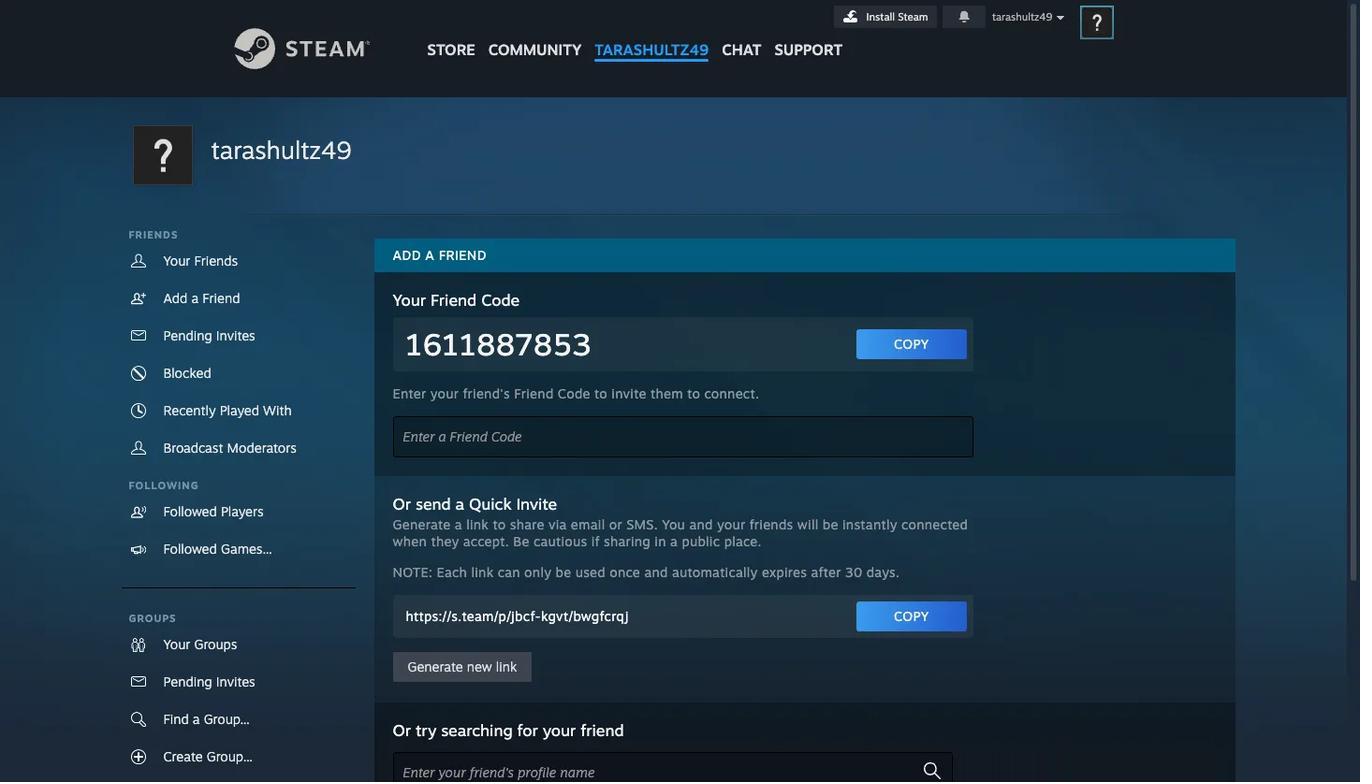 Task type: vqa. For each thing, say whether or not it's contained in the screenshot.
'I'm sorry guys this is not an actual guide, i'm terrible at this game. But really, are there no other guides yet?? I know this game just released, but are there no early access people that've posted guides or am I just stupid?'
no



Task type: locate. For each thing, give the bounding box(es) containing it.
your inside or send a quick invite generate a link to share via email or sms. you and your friends will be instantly connected when they accept. be cautious if sharing in a public place.
[[717, 517, 746, 533]]

and
[[690, 517, 713, 533], [645, 565, 668, 581]]

1 vertical spatial pending
[[163, 674, 212, 690]]

or
[[393, 494, 411, 514], [393, 721, 411, 741]]

followed down following
[[163, 504, 217, 520]]

your up place.
[[717, 517, 746, 533]]

0 horizontal spatial add
[[163, 290, 188, 306]]

0 vertical spatial copy button
[[857, 330, 967, 360]]

2 pending from the top
[[163, 674, 212, 690]]

and inside or send a quick invite generate a link to share via email or sms. you and your friends will be instantly connected when they accept. be cautious if sharing in a public place.
[[690, 517, 713, 533]]

invite
[[516, 494, 557, 514]]

to for code
[[687, 386, 701, 402]]

1 vertical spatial friend
[[581, 721, 624, 741]]

0 vertical spatial pending invites link
[[121, 317, 355, 355]]

pending invites
[[163, 328, 255, 344], [163, 674, 255, 690]]

pending invites link up find a group...
[[121, 664, 355, 701]]

friend up your friend code
[[439, 247, 487, 263]]

friends up your friends
[[129, 228, 178, 242]]

1 copy button from the top
[[857, 330, 967, 360]]

2 copy from the top
[[894, 609, 929, 625]]

friends up add a friend
[[194, 253, 238, 269]]

1 vertical spatial followed
[[163, 541, 217, 557]]

invites
[[216, 328, 255, 344], [216, 674, 255, 690]]

pending up blocked
[[163, 328, 212, 344]]

1 vertical spatial or
[[393, 721, 411, 741]]

pending invites down add a friend
[[163, 328, 255, 344]]

or for or send a quick invite generate a link to share via email or sms. you and your friends will be instantly connected when they accept. be cautious if sharing in a public place.
[[393, 494, 411, 514]]

generate up the when
[[393, 517, 451, 533]]

2 or from the top
[[393, 721, 411, 741]]

add up your friend code
[[393, 247, 421, 263]]

2 horizontal spatial to
[[687, 386, 701, 402]]

2 followed from the top
[[163, 541, 217, 557]]

Enter your friend's profile name text field
[[393, 753, 953, 783]]

0 horizontal spatial code
[[481, 290, 520, 310]]

pending invites link down add a friend
[[121, 317, 355, 355]]

2 horizontal spatial tarashultz49
[[992, 10, 1053, 23]]

place.
[[724, 534, 762, 550]]

or inside or send a quick invite generate a link to share via email or sms. you and your friends will be instantly connected when they accept. be cautious if sharing in a public place.
[[393, 494, 411, 514]]

your groups link
[[121, 626, 355, 664]]

your
[[163, 253, 190, 269], [393, 290, 426, 310], [163, 637, 190, 653]]

invites down your groups link
[[216, 674, 255, 690]]

1 vertical spatial copy
[[894, 609, 929, 625]]

recently played with
[[163, 403, 292, 419]]

copy for 1611887853
[[894, 336, 929, 352]]

invites for 1st pending invites link from the top
[[216, 328, 255, 344]]

2 horizontal spatial your
[[717, 517, 746, 533]]

enter your friend's friend code to invite them to connect.
[[393, 386, 760, 402]]

0 vertical spatial code
[[481, 290, 520, 310]]

1 vertical spatial your
[[393, 290, 426, 310]]

1 pending invites from the top
[[163, 328, 255, 344]]

group... up "create group..." link
[[204, 712, 250, 728]]

to up accept.
[[493, 517, 506, 533]]

create group... link
[[121, 739, 355, 776]]

groups up find a group...
[[194, 637, 237, 653]]

send
[[416, 494, 451, 514]]

1 vertical spatial your
[[717, 517, 746, 533]]

enter
[[393, 386, 426, 402]]

0 vertical spatial link
[[466, 517, 489, 533]]

or left try
[[393, 721, 411, 741]]

broadcast moderators link
[[121, 430, 355, 467]]

0 horizontal spatial friend
[[439, 247, 487, 263]]

a right find
[[193, 712, 200, 728]]

and up public
[[690, 517, 713, 533]]

your for your friend code
[[393, 290, 426, 310]]

0 horizontal spatial be
[[556, 565, 572, 581]]

pending up find
[[163, 674, 212, 690]]

0 horizontal spatial to
[[493, 517, 506, 533]]

community
[[489, 40, 582, 59]]

sharing
[[604, 534, 651, 550]]

your right enter
[[430, 386, 459, 402]]

groups up the "your groups" on the bottom left of page
[[129, 612, 177, 626]]

0 vertical spatial followed
[[163, 504, 217, 520]]

friend
[[439, 247, 487, 263], [581, 721, 624, 741]]

group... down 'find a group...' 'link'
[[207, 749, 253, 765]]

1 vertical spatial invites
[[216, 674, 255, 690]]

instantly
[[843, 517, 898, 533]]

your up add a friend
[[163, 253, 190, 269]]

find a group...
[[163, 712, 250, 728]]

0 horizontal spatial friends
[[129, 228, 178, 242]]

generate left new
[[408, 659, 463, 675]]

1 horizontal spatial your
[[543, 721, 576, 741]]

pending invites up find a group...
[[163, 674, 255, 690]]

your right for
[[543, 721, 576, 741]]

0 vertical spatial tarashultz49
[[992, 10, 1053, 23]]

0 vertical spatial copy
[[894, 336, 929, 352]]

be right will
[[823, 517, 839, 533]]

2 pending invites link from the top
[[121, 664, 355, 701]]

link left the can
[[471, 565, 494, 581]]

2 vertical spatial your
[[543, 721, 576, 741]]

1 vertical spatial group...
[[207, 749, 253, 765]]

tarashultz49 link
[[588, 0, 716, 68], [211, 133, 352, 168]]

1 vertical spatial pending invites link
[[121, 664, 355, 701]]

1 followed from the top
[[163, 504, 217, 520]]

code up 1611887853 on the left of the page
[[481, 290, 520, 310]]

friend's
[[463, 386, 510, 402]]

a
[[425, 247, 435, 263], [191, 290, 199, 306], [456, 494, 465, 514], [455, 517, 462, 533], [670, 534, 678, 550], [193, 712, 200, 728]]

if
[[591, 534, 600, 550]]

once
[[610, 565, 641, 581]]

0 vertical spatial be
[[823, 517, 839, 533]]

a down your friends
[[191, 290, 199, 306]]

tarashultz49
[[992, 10, 1053, 23], [595, 40, 709, 59], [211, 135, 352, 165]]

link right new
[[496, 659, 517, 675]]

be
[[823, 517, 839, 533], [556, 565, 572, 581]]

games...
[[221, 541, 272, 557]]

1 vertical spatial tarashultz49 link
[[211, 133, 352, 168]]

followed for followed players
[[163, 504, 217, 520]]

1 horizontal spatial friend
[[581, 721, 624, 741]]

community link
[[482, 0, 588, 68]]

connected
[[902, 517, 968, 533]]

following
[[129, 479, 199, 493]]

days.
[[867, 565, 900, 581]]

1 vertical spatial groups
[[194, 637, 237, 653]]

group...
[[204, 712, 250, 728], [207, 749, 253, 765]]

a right in
[[670, 534, 678, 550]]

link inside button
[[496, 659, 517, 675]]

0 vertical spatial invites
[[216, 328, 255, 344]]

quick
[[469, 494, 512, 514]]

1 horizontal spatial and
[[690, 517, 713, 533]]

only
[[524, 565, 552, 581]]

invites down add a friend link
[[216, 328, 255, 344]]

1 horizontal spatial friends
[[194, 253, 238, 269]]

0 vertical spatial generate
[[393, 517, 451, 533]]

install steam link
[[834, 6, 937, 28]]

1 vertical spatial add
[[163, 290, 188, 306]]

new
[[467, 659, 492, 675]]

you
[[662, 517, 686, 533]]

steam
[[898, 10, 928, 23]]

moderators
[[227, 440, 297, 456]]

be inside or send a quick invite generate a link to share via email or sms. you and your friends will be instantly connected when they accept. be cautious if sharing in a public place.
[[823, 517, 839, 533]]

1 vertical spatial copy button
[[857, 602, 967, 632]]

to right them
[[687, 386, 701, 402]]

friend down add a friend
[[431, 290, 477, 310]]

to left the invite
[[595, 386, 608, 402]]

note:
[[393, 565, 433, 581]]

2 invites from the top
[[216, 674, 255, 690]]

0 vertical spatial add
[[393, 247, 421, 263]]

expires
[[762, 565, 807, 581]]

played
[[220, 403, 259, 419]]

be right only
[[556, 565, 572, 581]]

automatically
[[672, 565, 758, 581]]

copy button
[[857, 330, 967, 360], [857, 602, 967, 632]]

friend right friend's
[[514, 386, 554, 402]]

1 vertical spatial pending invites
[[163, 674, 255, 690]]

1 pending from the top
[[163, 328, 212, 344]]

0 vertical spatial groups
[[129, 612, 177, 626]]

your for your friends
[[163, 253, 190, 269]]

0 vertical spatial pending invites
[[163, 328, 255, 344]]

group... inside 'link'
[[204, 712, 250, 728]]

1 vertical spatial be
[[556, 565, 572, 581]]

0 horizontal spatial your
[[430, 386, 459, 402]]

try
[[416, 721, 437, 741]]

0 vertical spatial friend
[[439, 247, 487, 263]]

2 vertical spatial your
[[163, 637, 190, 653]]

friend right for
[[581, 721, 624, 741]]

1 horizontal spatial to
[[595, 386, 608, 402]]

copy button for https://s.team/p/jbcf-kgvt/bwgfcrqj
[[857, 602, 967, 632]]

1 vertical spatial tarashultz49
[[595, 40, 709, 59]]

support link
[[768, 0, 849, 64]]

friend down your friends link
[[203, 290, 240, 306]]

0 vertical spatial friends
[[129, 228, 178, 242]]

0 vertical spatial tarashultz49 link
[[588, 0, 716, 68]]

1 vertical spatial and
[[645, 565, 668, 581]]

create
[[163, 749, 203, 765]]

each
[[437, 565, 467, 581]]

generate
[[393, 517, 451, 533], [408, 659, 463, 675]]

1 vertical spatial generate
[[408, 659, 463, 675]]

followed down followed players
[[163, 541, 217, 557]]

your up find
[[163, 637, 190, 653]]

groups
[[129, 612, 177, 626], [194, 637, 237, 653]]

2 vertical spatial link
[[496, 659, 517, 675]]

via
[[549, 517, 567, 533]]

friends
[[750, 517, 794, 533]]

link for each
[[471, 565, 494, 581]]

friend
[[203, 290, 240, 306], [431, 290, 477, 310], [514, 386, 554, 402]]

install steam
[[867, 10, 928, 23]]

1 invites from the top
[[216, 328, 255, 344]]

your down add a friend
[[393, 290, 426, 310]]

link up accept.
[[466, 517, 489, 533]]

1 vertical spatial code
[[558, 386, 591, 402]]

and down in
[[645, 565, 668, 581]]

1 horizontal spatial be
[[823, 517, 839, 533]]

1 horizontal spatial add
[[393, 247, 421, 263]]

to inside or send a quick invite generate a link to share via email or sms. you and your friends will be instantly connected when they accept. be cautious if sharing in a public place.
[[493, 517, 506, 533]]

your friend code
[[393, 290, 520, 310]]

1 or from the top
[[393, 494, 411, 514]]

1 horizontal spatial tarashultz49
[[595, 40, 709, 59]]

0 vertical spatial and
[[690, 517, 713, 533]]

1 copy from the top
[[894, 336, 929, 352]]

they
[[431, 534, 459, 550]]

your friends link
[[121, 243, 355, 280]]

2 vertical spatial tarashultz49
[[211, 135, 352, 165]]

code left the invite
[[558, 386, 591, 402]]

0 vertical spatial pending
[[163, 328, 212, 344]]

or left send
[[393, 494, 411, 514]]

2 copy button from the top
[[857, 602, 967, 632]]

add down your friends
[[163, 290, 188, 306]]

0 vertical spatial group...
[[204, 712, 250, 728]]

pending invites link
[[121, 317, 355, 355], [121, 664, 355, 701]]

0 vertical spatial or
[[393, 494, 411, 514]]

copy
[[894, 336, 929, 352], [894, 609, 929, 625]]

friends
[[129, 228, 178, 242], [194, 253, 238, 269]]

add
[[393, 247, 421, 263], [163, 290, 188, 306]]

0 vertical spatial your
[[163, 253, 190, 269]]

your for your groups
[[163, 637, 190, 653]]

a right send
[[456, 494, 465, 514]]

pending for 1st pending invites link from the top
[[163, 328, 212, 344]]

a inside 'link'
[[193, 712, 200, 728]]

blocked
[[163, 365, 211, 381]]

1 vertical spatial link
[[471, 565, 494, 581]]

2 pending invites from the top
[[163, 674, 255, 690]]

to
[[595, 386, 608, 402], [687, 386, 701, 402], [493, 517, 506, 533]]



Task type: describe. For each thing, give the bounding box(es) containing it.
copy for https://s.team/p/jbcf-kgvt/bwgfcrqj
[[894, 609, 929, 625]]

invites for second pending invites link from the top
[[216, 674, 255, 690]]

Enter a Friend Code text field
[[393, 417, 973, 458]]

0 horizontal spatial tarashultz49
[[211, 135, 352, 165]]

pending for second pending invites link from the top
[[163, 674, 212, 690]]

a up your friend code
[[425, 247, 435, 263]]

store
[[427, 40, 475, 59]]

generate inside or send a quick invite generate a link to share via email or sms. you and your friends will be instantly connected when they accept. be cautious if sharing in a public place.
[[393, 517, 451, 533]]

find a group... link
[[121, 701, 355, 739]]

your friends
[[163, 253, 238, 269]]

your groups
[[163, 637, 237, 653]]

note: each link can only be used once and automatically expires after 30 days.
[[393, 565, 900, 581]]

copy button for 1611887853
[[857, 330, 967, 360]]

install
[[867, 10, 895, 23]]

or for or try searching for your friend
[[393, 721, 411, 741]]

with
[[263, 403, 292, 419]]

create group...
[[163, 749, 253, 765]]

followed games...
[[163, 541, 272, 557]]

chat link
[[716, 0, 768, 64]]

for
[[517, 721, 538, 741]]

or
[[609, 517, 623, 533]]

30
[[846, 565, 863, 581]]

in
[[655, 534, 666, 550]]

chat
[[722, 40, 762, 59]]

1 pending invites link from the top
[[121, 317, 355, 355]]

searching
[[441, 721, 513, 741]]

to for invite
[[493, 517, 506, 533]]

generate new link
[[408, 659, 517, 675]]

followed players link
[[121, 493, 355, 531]]

0 horizontal spatial groups
[[129, 612, 177, 626]]

or try searching for your friend
[[393, 721, 624, 741]]

0 horizontal spatial friend
[[203, 290, 240, 306]]

add for add a friend
[[163, 290, 188, 306]]

recently
[[163, 403, 216, 419]]

recently played with link
[[121, 392, 355, 430]]

link inside or send a quick invite generate a link to share via email or sms. you and your friends will be instantly connected when they accept. be cautious if sharing in a public place.
[[466, 517, 489, 533]]

cautious
[[534, 534, 587, 550]]

1611887853
[[406, 326, 592, 363]]

accept.
[[463, 534, 509, 550]]

used
[[576, 565, 606, 581]]

invite
[[612, 386, 647, 402]]

generate inside generate new link button
[[408, 659, 463, 675]]

add a friend
[[163, 290, 240, 306]]

kgvt/bwgfcrqj
[[541, 609, 629, 625]]

add a friend
[[393, 247, 487, 263]]

them
[[651, 386, 683, 402]]

followed for followed games...
[[163, 541, 217, 557]]

connect.
[[705, 386, 760, 402]]

share
[[510, 517, 545, 533]]

followed games... link
[[121, 531, 355, 568]]

support
[[775, 40, 843, 59]]

when
[[393, 534, 427, 550]]

find
[[163, 712, 189, 728]]

will
[[798, 517, 819, 533]]

0 horizontal spatial and
[[645, 565, 668, 581]]

1 horizontal spatial groups
[[194, 637, 237, 653]]

generate new link button
[[393, 653, 532, 683]]

sms.
[[627, 517, 658, 533]]

can
[[498, 565, 520, 581]]

followed players
[[163, 504, 264, 520]]

1 horizontal spatial tarashultz49 link
[[588, 0, 716, 68]]

2 horizontal spatial friend
[[514, 386, 554, 402]]

or send a quick invite generate a link to share via email or sms. you and your friends will be instantly connected when they accept. be cautious if sharing in a public place.
[[393, 494, 968, 550]]

broadcast moderators
[[163, 440, 297, 456]]

public
[[682, 534, 720, 550]]

0 vertical spatial your
[[430, 386, 459, 402]]

0 horizontal spatial tarashultz49 link
[[211, 133, 352, 168]]

add for add a friend
[[393, 247, 421, 263]]

email
[[571, 517, 605, 533]]

link for new
[[496, 659, 517, 675]]

store link
[[421, 0, 482, 68]]

1 horizontal spatial code
[[558, 386, 591, 402]]

https://s.team/p/jbcf-kgvt/bwgfcrqj
[[406, 609, 629, 625]]

blocked link
[[121, 355, 355, 392]]

be
[[513, 534, 530, 550]]

players
[[221, 504, 264, 520]]

a up they
[[455, 517, 462, 533]]

after
[[811, 565, 842, 581]]

add a friend link
[[121, 280, 355, 317]]

1 horizontal spatial friend
[[431, 290, 477, 310]]

broadcast
[[163, 440, 223, 456]]

https://s.team/p/jbcf-
[[406, 609, 541, 625]]

1 vertical spatial friends
[[194, 253, 238, 269]]



